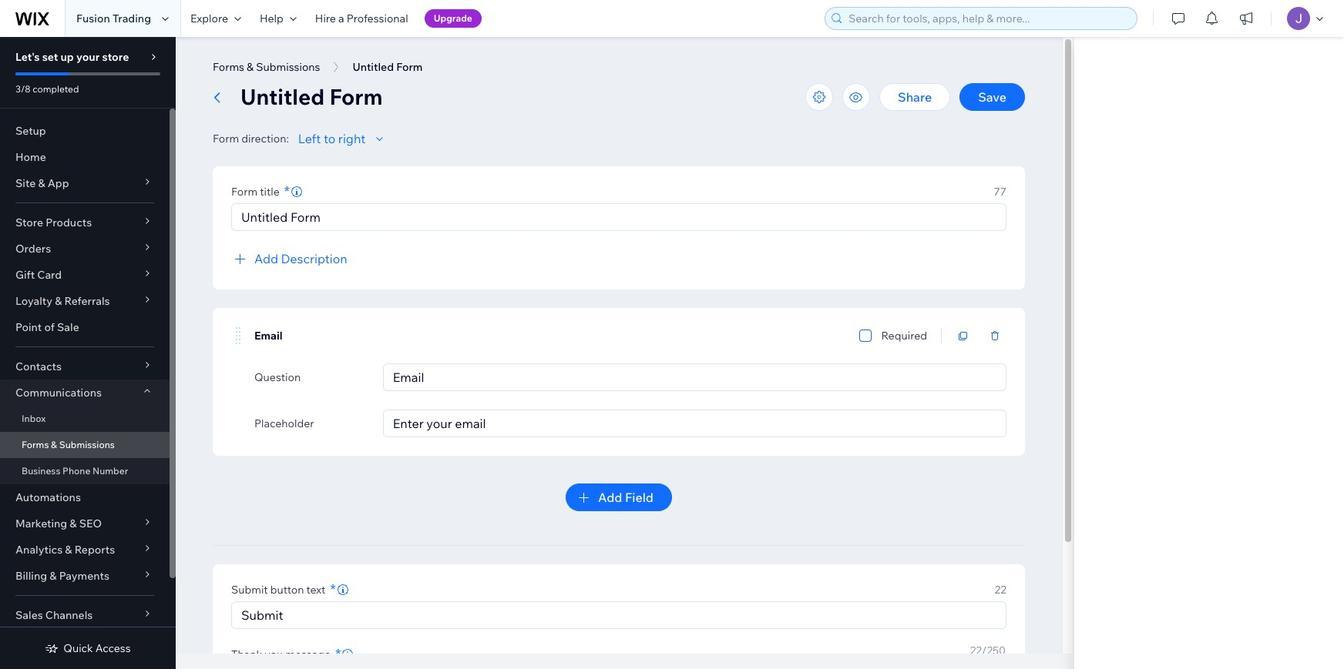 Task type: describe. For each thing, give the bounding box(es) containing it.
/
[[982, 644, 987, 658]]

setup link
[[0, 118, 170, 144]]

point of sale link
[[0, 315, 170, 341]]

* for submit button text *
[[330, 581, 336, 599]]

77
[[994, 185, 1007, 199]]

site & app
[[15, 177, 69, 190]]

a
[[338, 12, 344, 25]]

& for marketing & seo popup button
[[70, 517, 77, 531]]

quick access
[[63, 642, 131, 656]]

submissions for forms & submissions 'link'
[[59, 439, 115, 451]]

seo
[[79, 517, 102, 531]]

22 for 22
[[995, 584, 1007, 597]]

your
[[76, 50, 100, 64]]

up
[[61, 50, 74, 64]]

share button
[[880, 83, 951, 111]]

sales
[[15, 609, 43, 623]]

communications button
[[0, 380, 170, 406]]

home
[[15, 150, 46, 164]]

left to right
[[298, 131, 366, 146]]

email
[[254, 329, 283, 343]]

left to right button
[[298, 130, 389, 148]]

analytics & reports
[[15, 543, 115, 557]]

marketing & seo button
[[0, 511, 170, 537]]

of
[[44, 321, 55, 335]]

form up right
[[329, 83, 383, 110]]

business
[[22, 466, 60, 477]]

explore
[[190, 12, 228, 25]]

analytics & reports button
[[0, 537, 170, 564]]

submit
[[231, 584, 268, 597]]

save button
[[960, 83, 1025, 111]]

contacts
[[15, 360, 62, 374]]

quick
[[63, 642, 93, 656]]

hire a professional link
[[306, 0, 418, 37]]

phone
[[63, 466, 90, 477]]

form left direction: on the left top of the page
[[213, 132, 239, 146]]

thank
[[231, 648, 262, 662]]

quick access button
[[45, 642, 131, 656]]

gift card
[[15, 268, 62, 282]]

billing & payments
[[15, 570, 109, 584]]

automations link
[[0, 485, 170, 511]]

let's set up your store
[[15, 50, 129, 64]]

billing
[[15, 570, 47, 584]]

forms & submissions for forms & submissions 'link'
[[22, 439, 115, 451]]

hire a professional
[[315, 12, 408, 25]]

site
[[15, 177, 36, 190]]

channels
[[45, 609, 93, 623]]

sale
[[57, 321, 79, 335]]

store products button
[[0, 210, 170, 236]]

& for site & app dropdown button
[[38, 177, 45, 190]]

inbox link
[[0, 406, 170, 432]]

sidebar element
[[0, 37, 176, 670]]

form inside form title *
[[231, 185, 258, 199]]

share
[[898, 89, 932, 105]]

sales channels
[[15, 609, 93, 623]]

home link
[[0, 144, 170, 170]]

app
[[48, 177, 69, 190]]

let's
[[15, 50, 40, 64]]

store
[[15, 216, 43, 230]]

field
[[625, 490, 654, 506]]

business phone number link
[[0, 459, 170, 485]]

message
[[285, 648, 331, 662]]

description
[[281, 251, 347, 267]]

1 vertical spatial untitled form
[[241, 83, 383, 110]]

point
[[15, 321, 42, 335]]

completed
[[33, 83, 79, 95]]

1 vertical spatial untitled
[[241, 83, 325, 110]]

orders button
[[0, 236, 170, 262]]

add description button
[[231, 250, 347, 268]]

loyalty & referrals button
[[0, 288, 170, 315]]

question
[[254, 371, 301, 385]]

gift card button
[[0, 262, 170, 288]]

250
[[987, 644, 1006, 658]]

billing & payments button
[[0, 564, 170, 590]]

to
[[324, 131, 336, 146]]

fusion
[[76, 12, 110, 25]]

marketing & seo
[[15, 517, 102, 531]]

22 for 22 / 250
[[970, 644, 982, 658]]

Search for tools, apps, help & more... field
[[844, 8, 1132, 29]]

button
[[270, 584, 304, 597]]

forms & submissions button
[[205, 56, 328, 79]]

untitled inside button
[[353, 60, 394, 74]]



Task type: locate. For each thing, give the bounding box(es) containing it.
analytics
[[15, 543, 63, 557]]

& down help button
[[247, 60, 254, 74]]

untitled form up left
[[241, 83, 383, 110]]

1 vertical spatial 22
[[970, 644, 982, 658]]

upgrade
[[434, 12, 472, 24]]

* for thank you message *
[[335, 646, 341, 664]]

1 vertical spatial forms
[[22, 439, 49, 451]]

Type your question here... field
[[388, 365, 1001, 391]]

3/8
[[15, 83, 30, 95]]

& for 'loyalty & referrals' popup button
[[55, 294, 62, 308]]

right
[[338, 131, 366, 146]]

1 horizontal spatial forms
[[213, 60, 244, 74]]

& up business at the left of page
[[51, 439, 57, 451]]

loyalty & referrals
[[15, 294, 110, 308]]

title
[[260, 185, 280, 199]]

help
[[260, 12, 284, 25]]

* right title
[[284, 183, 290, 200]]

& inside button
[[247, 60, 254, 74]]

form down professional
[[396, 60, 423, 74]]

forms & submissions up business phone number
[[22, 439, 115, 451]]

left
[[298, 131, 321, 146]]

forms down inbox
[[22, 439, 49, 451]]

communications
[[15, 386, 102, 400]]

22 up 250
[[995, 584, 1007, 597]]

1 vertical spatial *
[[330, 581, 336, 599]]

gift
[[15, 268, 35, 282]]

untitled
[[353, 60, 394, 74], [241, 83, 325, 110]]

required
[[882, 329, 927, 343]]

forms & submissions inside 'link'
[[22, 439, 115, 451]]

&
[[247, 60, 254, 74], [38, 177, 45, 190], [55, 294, 62, 308], [51, 439, 57, 451], [70, 517, 77, 531], [65, 543, 72, 557], [50, 570, 57, 584]]

0 horizontal spatial 22
[[970, 644, 982, 658]]

2 vertical spatial *
[[335, 646, 341, 664]]

professional
[[347, 12, 408, 25]]

upgrade button
[[425, 9, 482, 28]]

None checkbox
[[860, 327, 872, 345]]

orders
[[15, 242, 51, 256]]

& right loyalty
[[55, 294, 62, 308]]

0 horizontal spatial untitled
[[241, 83, 325, 110]]

0 vertical spatial add
[[254, 251, 278, 267]]

1 horizontal spatial add
[[598, 490, 622, 506]]

forms inside button
[[213, 60, 244, 74]]

point of sale
[[15, 321, 79, 335]]

untitled down forms & submissions button
[[241, 83, 325, 110]]

& left seo
[[70, 517, 77, 531]]

0 vertical spatial untitled
[[353, 60, 394, 74]]

direction:
[[241, 132, 289, 146]]

you
[[265, 648, 283, 662]]

forms inside 'link'
[[22, 439, 49, 451]]

submissions for forms & submissions button
[[256, 60, 320, 74]]

submissions inside forms & submissions button
[[256, 60, 320, 74]]

forms for forms & submissions 'link'
[[22, 439, 49, 451]]

placeholder
[[254, 417, 314, 431]]

1 horizontal spatial 22
[[995, 584, 1007, 597]]

automations
[[15, 491, 81, 505]]

add for add field
[[598, 490, 622, 506]]

*
[[284, 183, 290, 200], [330, 581, 336, 599], [335, 646, 341, 664]]

access
[[95, 642, 131, 656]]

1 vertical spatial add
[[598, 490, 622, 506]]

forms for forms & submissions button
[[213, 60, 244, 74]]

0 vertical spatial *
[[284, 183, 290, 200]]

card
[[37, 268, 62, 282]]

fusion trading
[[76, 12, 151, 25]]

contacts button
[[0, 354, 170, 380]]

form
[[396, 60, 423, 74], [329, 83, 383, 110], [213, 132, 239, 146], [231, 185, 258, 199]]

forms
[[213, 60, 244, 74], [22, 439, 49, 451]]

& for forms & submissions 'link'
[[51, 439, 57, 451]]

inbox
[[22, 413, 46, 425]]

& for forms & submissions button
[[247, 60, 254, 74]]

Add placeholder text… field
[[388, 411, 1001, 437]]

business phone number
[[22, 466, 128, 477]]

form left title
[[231, 185, 258, 199]]

1 horizontal spatial forms & submissions
[[213, 60, 320, 74]]

0 vertical spatial forms
[[213, 60, 244, 74]]

22 left 250
[[970, 644, 982, 658]]

& right site
[[38, 177, 45, 190]]

1 vertical spatial forms & submissions
[[22, 439, 115, 451]]

products
[[46, 216, 92, 230]]

thank you message *
[[231, 646, 341, 664]]

form direction:
[[213, 132, 289, 146]]

0 horizontal spatial forms & submissions
[[22, 439, 115, 451]]

0 horizontal spatial add
[[254, 251, 278, 267]]

0 vertical spatial untitled form
[[353, 60, 423, 74]]

text
[[306, 584, 326, 597]]

Add form title... field
[[237, 204, 1001, 231]]

form title *
[[231, 183, 290, 200]]

add left field
[[598, 490, 622, 506]]

3/8 completed
[[15, 83, 79, 95]]

1 horizontal spatial untitled
[[353, 60, 394, 74]]

setup
[[15, 124, 46, 138]]

add
[[254, 251, 278, 267], [598, 490, 622, 506]]

0 vertical spatial submissions
[[256, 60, 320, 74]]

store
[[102, 50, 129, 64]]

submissions down help button
[[256, 60, 320, 74]]

& for analytics & reports dropdown button
[[65, 543, 72, 557]]

payments
[[59, 570, 109, 584]]

untitled form button
[[345, 56, 431, 79]]

0 horizontal spatial submissions
[[59, 439, 115, 451]]

submissions inside forms & submissions 'link'
[[59, 439, 115, 451]]

22 / 250
[[970, 644, 1006, 658]]

untitled down professional
[[353, 60, 394, 74]]

add for add description
[[254, 251, 278, 267]]

number
[[93, 466, 128, 477]]

forms & submissions inside button
[[213, 60, 320, 74]]

0 horizontal spatial forms
[[22, 439, 49, 451]]

form inside button
[[396, 60, 423, 74]]

save
[[978, 89, 1007, 105]]

0 vertical spatial 22
[[995, 584, 1007, 597]]

submit button text *
[[231, 581, 336, 599]]

* right message
[[335, 646, 341, 664]]

1 vertical spatial submissions
[[59, 439, 115, 451]]

untitled form inside button
[[353, 60, 423, 74]]

0 vertical spatial forms & submissions
[[213, 60, 320, 74]]

untitled form down professional
[[353, 60, 423, 74]]

& right billing
[[50, 570, 57, 584]]

forms down explore
[[213, 60, 244, 74]]

add left description
[[254, 251, 278, 267]]

e.g., Submit field
[[237, 603, 1001, 629]]

* right text
[[330, 581, 336, 599]]

site & app button
[[0, 170, 170, 197]]

forms & submissions for forms & submissions button
[[213, 60, 320, 74]]

& for billing & payments popup button
[[50, 570, 57, 584]]

referrals
[[64, 294, 110, 308]]

hire
[[315, 12, 336, 25]]

loyalty
[[15, 294, 52, 308]]

forms & submissions link
[[0, 432, 170, 459]]

& left reports
[[65, 543, 72, 557]]

store products
[[15, 216, 92, 230]]

reports
[[75, 543, 115, 557]]

set
[[42, 50, 58, 64]]

submissions
[[256, 60, 320, 74], [59, 439, 115, 451]]

& inside 'link'
[[51, 439, 57, 451]]

1 horizontal spatial submissions
[[256, 60, 320, 74]]

add field button
[[566, 484, 672, 512]]

submissions down inbox link
[[59, 439, 115, 451]]

forms & submissions
[[213, 60, 320, 74], [22, 439, 115, 451]]

forms & submissions down the help
[[213, 60, 320, 74]]

add description
[[254, 251, 347, 267]]



Task type: vqa. For each thing, say whether or not it's contained in the screenshot.
Sales Channels dropdown button
yes



